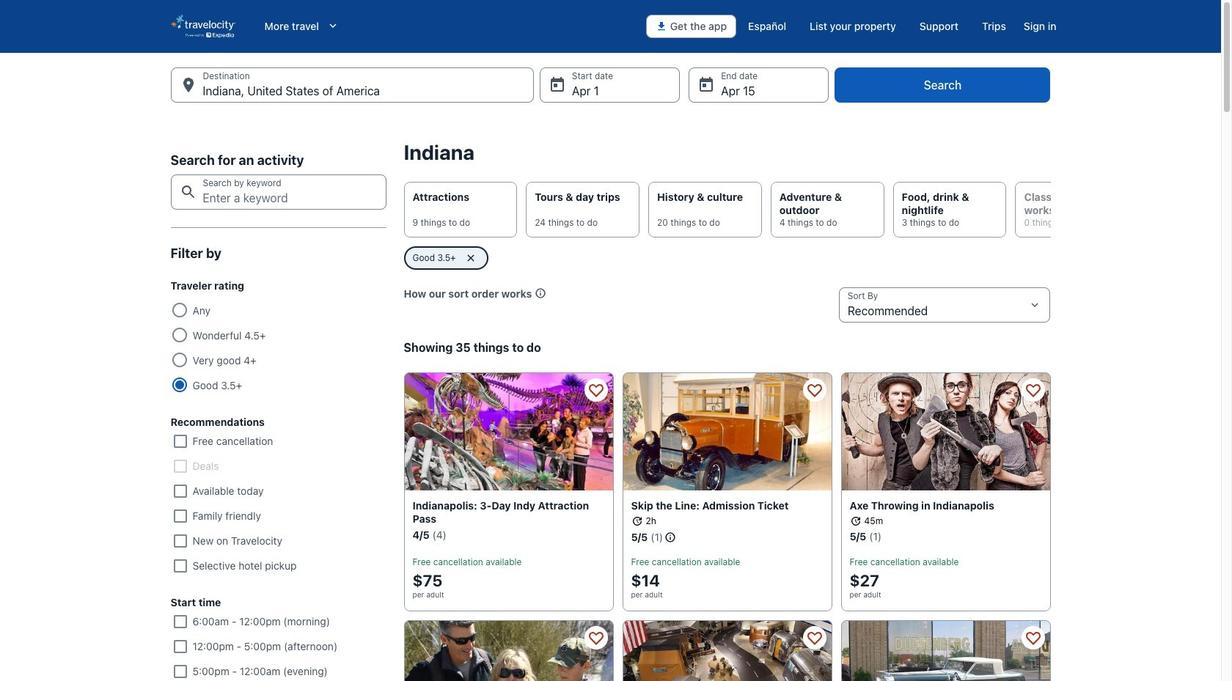 Task type: describe. For each thing, give the bounding box(es) containing it.
travelocity logo image
[[171, 15, 235, 38]]

skip the line to rv/mh hall of fame and museum image
[[622, 621, 832, 681]]

axe throwing in indianapolis image
[[841, 373, 1051, 491]]

1 vertical spatial xsmall image
[[631, 516, 643, 527]]

indianapolis: 3-day indy attraction pass image
[[404, 373, 614, 491]]

5.0 out of 5 with 1 review element for skip the line: admission ticket image
[[631, 531, 648, 544]]

previous image
[[395, 201, 413, 219]]

next image
[[1042, 201, 1060, 219]]

xsmall image
[[850, 516, 862, 527]]

0 horizontal spatial xsmall image
[[535, 288, 547, 299]]

amazing indianapolis scavenger hunt adventure image
[[404, 621, 614, 681]]



Task type: locate. For each thing, give the bounding box(es) containing it.
4.0 out of 5 with 4 reviews element
[[413, 529, 430, 542]]

5.0 out of 5 with 1 review element for axe throwing in indianapolis image
[[850, 530, 867, 543]]

download the app button image
[[656, 21, 667, 32]]

5.0 out of 5 with 1 review element
[[850, 530, 867, 543], [631, 531, 648, 544]]

0 vertical spatial xsmall image
[[535, 288, 547, 299]]

more information about reviews image
[[663, 532, 676, 545]]

5.0 out of 5 with 1 review element left more information about reviews icon
[[631, 531, 648, 544]]

5.0 out of 5 with 1 review element down xsmall image
[[850, 530, 867, 543]]

skip the line: admission ticket image
[[622, 373, 832, 491]]

Enter a keyword text field
[[171, 175, 386, 210]]

0 horizontal spatial 5.0 out of 5 with 1 review element
[[631, 531, 648, 544]]

1 horizontal spatial 5.0 out of 5 with 1 review element
[[850, 530, 867, 543]]

1 horizontal spatial xsmall image
[[631, 516, 643, 527]]

auburn cord duesenberg automobile museum admission ticket image
[[841, 621, 1051, 681]]

xsmall image
[[535, 288, 547, 299], [631, 516, 643, 527]]



Task type: vqa. For each thing, say whether or not it's contained in the screenshot.
the leftmost xsmall icon
yes



